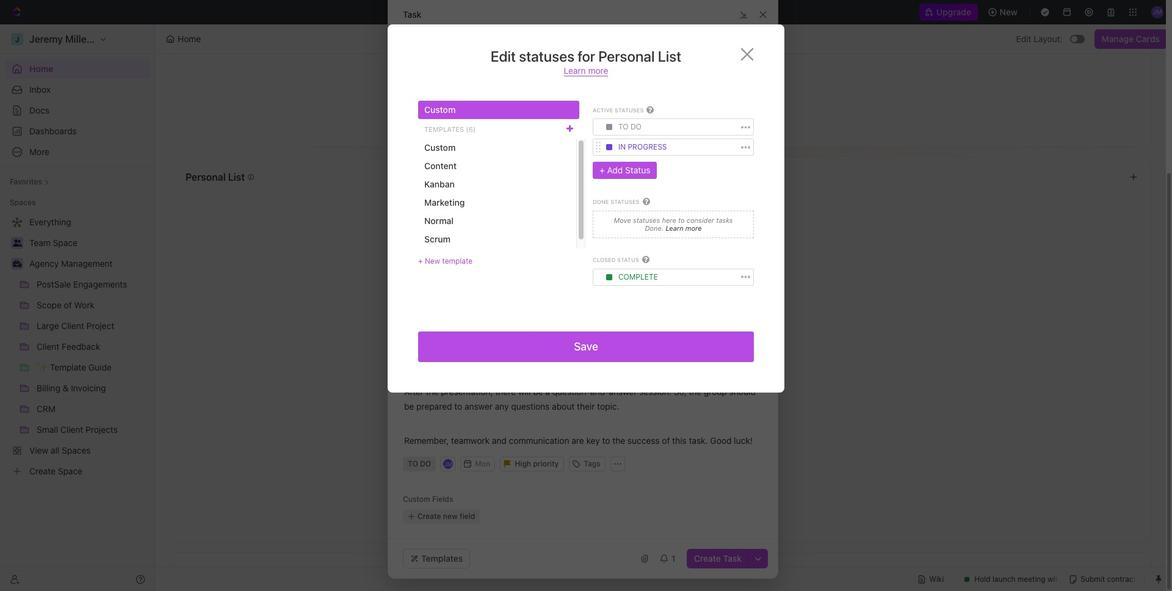 Task type: vqa. For each thing, say whether or not it's contained in the screenshot.
Tree inside the Sidebar Navigation
no



Task type: locate. For each thing, give the bounding box(es) containing it.
and right articles,
[[476, 64, 491, 75]]

this
[[420, 20, 434, 31], [414, 260, 428, 270], [673, 436, 687, 446]]

be up questions
[[534, 387, 543, 397]]

1 horizontal spatial is
[[630, 35, 636, 45]]

from down for
[[404, 35, 423, 45]]

edit for layout:
[[1017, 34, 1032, 44]]

should up member
[[627, 323, 653, 334]]

learn right done.
[[666, 224, 684, 232]]

0 horizontal spatial an
[[458, 113, 467, 123]]

closed
[[593, 257, 616, 263]]

task for task
[[403, 9, 422, 19]]

1 horizontal spatial from
[[627, 49, 645, 60]]

1 horizontal spatial answer
[[609, 387, 637, 397]]

1 horizontal spatial sources
[[678, 49, 710, 60]]

1 horizontal spatial here
[[726, 354, 741, 363]]

more
[[589, 65, 609, 76], [686, 224, 702, 232], [519, 338, 539, 348], [683, 364, 700, 373]]

concise,
[[404, 177, 437, 187]]

custom left fields
[[403, 495, 431, 504]]

their down includes
[[418, 128, 436, 138]]

kanban
[[425, 179, 455, 189]]

0 horizontal spatial assigned
[[404, 289, 440, 299]]

make
[[488, 338, 509, 348]]

0 vertical spatial include
[[558, 177, 587, 187]]

this left task.
[[673, 436, 687, 446]]

about inside after the presentation, there will be a question-and-answer session. so, the group should be prepared to answer any questions about their topic.
[[552, 401, 575, 412]]

this right in
[[414, 260, 428, 270]]

business time image
[[13, 260, 22, 268]]

default.
[[633, 364, 659, 373]]

0 horizontal spatial or
[[437, 338, 445, 348]]

collaborate
[[543, 274, 587, 285]]

1 vertical spatial custom
[[425, 142, 456, 153]]

a up questions
[[546, 387, 550, 397]]

outline
[[720, 98, 746, 109]]

statuses up move
[[611, 199, 640, 205]]

each inside the presentation should be engaging and informative. it should include visuals like charts, graphs, or images to make it more interesting. each member of the group should participate in presenting.
[[588, 338, 607, 348]]

fields
[[433, 495, 454, 504]]

new up 'edit layout:'
[[1000, 7, 1018, 17]]

and right teamwork
[[492, 436, 507, 446]]

students for are
[[458, 20, 492, 31]]

1 vertical spatial edit
[[491, 48, 516, 65]]

0 vertical spatial answer
[[609, 387, 637, 397]]

and up interesting.
[[554, 323, 568, 334]]

1 vertical spatial presentation
[[422, 323, 471, 334]]

topic. down in
[[404, 274, 427, 285]]

list inside edit statuses for personal list learn more
[[658, 48, 682, 65]]

report up details
[[673, 162, 697, 172]]

1 horizontal spatial new
[[1000, 7, 1018, 17]]

on left it.
[[479, 49, 489, 60]]

in inside the edit statuses for personal list dialog
[[619, 143, 626, 152]]

should up this
[[652, 98, 678, 109]]

of inside for this task, students are required to choose a topic of their interest. it could be anything from history, science, arts, or technology. once the topic is selected, they need to conduct thorough research on it. they should gather information from reliable sources like books, scholarly articles, and reputable websites.
[[615, 20, 623, 31]]

2 vertical spatial on
[[698, 274, 708, 285]]

about
[[684, 177, 707, 187], [552, 401, 575, 412]]

students inside for this task, students are required to choose a topic of their interest. it could be anything from history, science, arts, or technology. once the topic is selected, they need to conduct thorough research on it. they should gather information from reliable sources like books, scholarly articles, and reputable websites.
[[458, 20, 492, 31]]

or
[[511, 35, 519, 45], [437, 338, 445, 348]]

research. down add
[[591, 191, 628, 202]]

1 vertical spatial task
[[404, 225, 424, 236]]

2 vertical spatial learn
[[661, 364, 681, 373]]

0 horizontal spatial for
[[404, 128, 415, 138]]

it up member
[[620, 323, 625, 334]]

this for topic.
[[414, 260, 428, 270]]

more down information
[[589, 65, 609, 76]]

0 vertical spatial research.
[[617, 162, 653, 172]]

0 vertical spatial it
[[680, 20, 685, 31]]

more inside the presentation should be engaging and informative. it should include visuals like charts, graphs, or images to make it more interesting. each member of the group should participate in presenting.
[[519, 338, 539, 348]]

active
[[593, 107, 614, 114]]

this inside for this task, students are required to choose a topic of their interest. it could be anything from history, science, arts, or technology. once the topic is selected, they need to conduct thorough research on it. they should gather information from reliable sources like books, scholarly articles, and reputable websites.
[[420, 20, 434, 31]]

your
[[636, 354, 651, 363]]

topic. down the template
[[442, 289, 464, 299]]

list inside personal list is a home for your tasks. tasks created here are private by default.
[[575, 354, 587, 363]]

2 vertical spatial task
[[724, 554, 742, 564]]

students
[[458, 20, 492, 31], [434, 162, 468, 172], [452, 260, 486, 270]]

1 vertical spatial sources
[[512, 191, 543, 202]]

list
[[658, 48, 682, 65], [228, 172, 245, 183], [575, 354, 587, 363]]

0 vertical spatial are
[[494, 20, 507, 31]]

statuses inside edit statuses for personal list learn more
[[519, 48, 575, 65]]

it down write
[[522, 177, 527, 187]]

0 vertical spatial need
[[697, 35, 716, 45]]

learn down the tasks.
[[661, 364, 681, 373]]

2 vertical spatial students
[[452, 260, 486, 270]]

0 vertical spatial learn more
[[664, 224, 702, 232]]

the inside the presentation should be engaging and informative. it should include visuals like charts, graphs, or images to make it more interesting. each member of the group should participate in presenting.
[[404, 323, 420, 334]]

tasks
[[676, 354, 695, 363]]

their down different
[[710, 274, 728, 285]]

be right could
[[711, 20, 721, 31]]

new inside button
[[1000, 7, 1018, 17]]

the up details
[[656, 162, 671, 172]]

0 vertical spatial list
[[658, 48, 682, 65]]

gather
[[552, 49, 577, 60]]

will up members on the top left of page
[[489, 260, 501, 270]]

is
[[630, 35, 636, 45], [589, 354, 595, 363]]

here inside personal list is a home for your tasks. tasks created here are private by default.
[[726, 354, 741, 363]]

custom for +
[[425, 104, 456, 115]]

of inside the presentation should be engaging and informative. it should include visuals like charts, graphs, or images to make it more interesting. each member of the group should participate in presenting.
[[644, 338, 652, 348]]

group down the template
[[446, 274, 469, 285]]

1 horizontal spatial presentation
[[646, 274, 696, 285]]

create for create task
[[695, 554, 721, 564]]

statuses up done.
[[634, 216, 661, 224]]

and
[[476, 64, 491, 75], [572, 113, 587, 123], [440, 177, 454, 187], [590, 274, 604, 285], [554, 323, 568, 334], [492, 436, 507, 446]]

personal inside personal list is a home for your tasks. tasks created here are private by default.
[[543, 354, 573, 363]]

more right it
[[519, 338, 539, 348]]

from down "selected,"
[[627, 49, 645, 60]]

report left based
[[531, 162, 555, 172]]

task, down scrum
[[431, 260, 450, 270]]

all right cite in the top of the page
[[501, 191, 510, 202]]

2 horizontal spatial for
[[624, 354, 634, 363]]

like right visuals
[[716, 323, 729, 334]]

an up "as"
[[708, 98, 717, 109]]

0 vertical spatial here
[[662, 216, 677, 224]]

2 horizontal spatial on
[[698, 274, 708, 285]]

1 vertical spatial an
[[458, 113, 467, 123]]

the up that
[[404, 98, 420, 109]]

learn more inside the edit statuses for personal list dialog
[[664, 224, 702, 232]]

closed status
[[593, 257, 640, 263]]

dashboards
[[29, 126, 77, 136]]

here right created
[[726, 354, 741, 363]]

statuses for edit
[[519, 48, 575, 65]]

groups
[[534, 260, 562, 270]]

should down private
[[730, 387, 756, 397]]

topic
[[593, 20, 612, 31], [608, 35, 628, 45]]

1 vertical spatial +
[[418, 257, 423, 266]]

the up the tasks.
[[655, 338, 667, 348]]

1 horizontal spatial about
[[684, 177, 707, 187]]

1 vertical spatial this
[[414, 260, 428, 270]]

0 vertical spatial sources
[[678, 49, 710, 60]]

on up visuals
[[698, 274, 708, 285]]

of up collaborate
[[564, 260, 572, 270]]

presentation up images
[[422, 323, 471, 334]]

should down technology.
[[523, 49, 550, 60]]

should inside the next step involves organizing the collected data. students should create an outline that includes an introduction, main points, and a conclusion. this will serve as a roadmap for their project.
[[652, 98, 678, 109]]

0 vertical spatial on
[[479, 49, 489, 60]]

2 vertical spatial are
[[572, 436, 584, 446]]

of inside "in this task, students will work in groups of four. each group will be assigned a different topic. the group members need to collaborate and prepare a presentation on their assigned topic."
[[564, 260, 572, 270]]

2 vertical spatial personal
[[543, 354, 573, 363]]

on
[[479, 49, 489, 60], [584, 162, 594, 172], [698, 274, 708, 285]]

group
[[616, 260, 639, 270], [446, 274, 469, 285], [670, 338, 693, 348], [704, 387, 728, 397]]

this inside "in this task, students will work in groups of four. each group will be assigned a different topic. the group members need to collaborate and prepare a presentation on their assigned topic."
[[414, 260, 428, 270]]

need inside finally, students need to write a report based on their research. the report should be clear, concise, and well-structured. it should include all the important details about the chosen topic. remember to cite all sources used in the research.
[[470, 162, 490, 172]]

1 vertical spatial it
[[522, 177, 527, 187]]

be up chosen
[[728, 162, 738, 172]]

on right based
[[584, 162, 594, 172]]

it inside for this task, students are required to choose a topic of their interest. it could be anything from history, science, arts, or technology. once the topic is selected, they need to conduct thorough research on it. they should gather information from reliable sources like books, scholarly articles, and reputable websites.
[[680, 20, 685, 31]]

status
[[618, 257, 640, 263]]

1 vertical spatial on
[[584, 162, 594, 172]]

spaces
[[10, 198, 36, 207]]

0 vertical spatial each
[[594, 260, 614, 270]]

1 horizontal spatial or
[[511, 35, 519, 45]]

students inside "in this task, students will work in groups of four. each group will be assigned a different topic. the group members need to collaborate and prepare a presentation on their assigned topic."
[[452, 260, 486, 270]]

to up "presenting."
[[478, 338, 486, 348]]

0 vertical spatial is
[[630, 35, 636, 45]]

consider
[[687, 216, 715, 224]]

it inside finally, students need to write a report based on their research. the report should be clear, concise, and well-structured. it should include all the important details about the chosen topic. remember to cite all sources used in the research.
[[522, 177, 527, 187]]

the inside "in this task, students will work in groups of four. each group will be assigned a different topic. the group members need to collaborate and prepare a presentation on their assigned topic."
[[429, 274, 444, 285]]

will up "complete"
[[641, 260, 654, 270]]

create
[[642, 385, 665, 395], [695, 554, 721, 564]]

1 vertical spatial answer
[[465, 401, 493, 412]]

0 vertical spatial for
[[578, 48, 596, 65]]

task, inside for this task, students are required to choose a topic of their interest. it could be anything from history, science, arts, or technology. once the topic is selected, they need to conduct thorough research on it. they should gather information from reliable sources like books, scholarly articles, and reputable websites.
[[436, 20, 455, 31]]

remember
[[429, 191, 472, 202]]

2 horizontal spatial it
[[680, 20, 685, 31]]

engaging
[[515, 323, 551, 334]]

private
[[756, 354, 780, 363]]

1 vertical spatial need
[[470, 162, 490, 172]]

0 vertical spatial an
[[708, 98, 717, 109]]

after
[[404, 387, 424, 397]]

for down once
[[578, 48, 596, 65]]

will inside after the presentation, there will be a question-and-answer session. so, the group should be prepared to answer any questions about their topic.
[[519, 387, 531, 397]]

here inside move statuses here to consider tasks done.
[[662, 216, 677, 224]]

four.
[[574, 260, 592, 270]]

0 horizontal spatial list
[[228, 172, 245, 183]]

task.
[[689, 436, 708, 446]]

1 vertical spatial create
[[695, 554, 721, 564]]

0 horizontal spatial +
[[418, 257, 423, 266]]

the inside the next step involves organizing the collected data. students should create an outline that includes an introduction, main points, and a conclusion. this will serve as a roadmap for their project.
[[404, 98, 420, 109]]

of
[[615, 20, 623, 31], [564, 260, 572, 270], [644, 338, 652, 348], [662, 436, 670, 446]]

step
[[441, 98, 458, 109]]

of up your
[[644, 338, 652, 348]]

include
[[558, 177, 587, 187], [656, 323, 684, 334]]

sidebar navigation
[[0, 24, 156, 591]]

an
[[708, 98, 717, 109], [458, 113, 467, 123]]

edit layout:
[[1017, 34, 1063, 44]]

more down tasks
[[683, 364, 700, 373]]

more down the consider
[[686, 224, 702, 232]]

on inside "in this task, students will work in groups of four. each group will be assigned a different topic. the group members need to collaborate and prepare a presentation on their assigned topic."
[[698, 274, 708, 285]]

1 horizontal spatial it
[[620, 323, 625, 334]]

about inside finally, students need to write a report based on their research. the report should be clear, concise, and well-structured. it should include all the important details about the chosen topic. remember to cite all sources used in the research.
[[684, 177, 707, 187]]

is left "selected,"
[[630, 35, 636, 45]]

1 vertical spatial about
[[552, 401, 575, 412]]

their up "selected,"
[[625, 20, 643, 31]]

edit for statuses
[[491, 48, 516, 65]]

it inside the presentation should be engaging and informative. it should include visuals like charts, graphs, or images to make it more interesting. each member of the group should participate in presenting.
[[620, 323, 625, 334]]

teamwork
[[451, 436, 490, 446]]

it up they
[[680, 20, 685, 31]]

are left key
[[572, 436, 584, 446]]

from
[[404, 35, 423, 45], [627, 49, 645, 60]]

involves
[[461, 98, 492, 109]]

0 vertical spatial learn more link
[[564, 65, 609, 76]]

in inside finally, students need to write a report based on their research. the report should be clear, concise, and well-structured. it should include all the important details about the chosen topic. remember to cite all sources used in the research.
[[567, 191, 574, 202]]

0 vertical spatial home
[[178, 34, 201, 44]]

each down informative.
[[588, 338, 607, 348]]

1 vertical spatial here
[[726, 354, 741, 363]]

1 horizontal spatial assigned
[[669, 260, 704, 270]]

edit down the arts,
[[491, 48, 516, 65]]

any
[[495, 401, 509, 412]]

+ right in
[[418, 257, 423, 266]]

learn for done.
[[666, 224, 684, 232]]

status
[[626, 165, 651, 176]]

1 horizontal spatial report
[[673, 162, 697, 172]]

used
[[546, 191, 565, 202]]

their inside "in this task, students will work in groups of four. each group will be assigned a different topic. the group members need to collaborate and prepare a presentation on their assigned topic."
[[710, 274, 728, 285]]

0 vertical spatial task,
[[436, 20, 455, 31]]

about right details
[[684, 177, 707, 187]]

well-
[[457, 177, 476, 187]]

statuses for done
[[611, 199, 640, 205]]

so,
[[674, 387, 687, 397]]

0 horizontal spatial sources
[[512, 191, 543, 202]]

content
[[425, 161, 457, 171]]

will inside the next step involves organizing the collected data. students should create an outline that includes an introduction, main points, and a conclusion. this will serve as a roadmap for their project.
[[662, 113, 675, 123]]

are inside for this task, students are required to choose a topic of their interest. it could be anything from history, science, arts, or technology. once the topic is selected, they need to conduct thorough research on it. they should gather information from reliable sources like books, scholarly articles, and reputable websites.
[[494, 20, 507, 31]]

be inside for this task, students are required to choose a topic of their interest. it could be anything from history, science, arts, or technology. once the topic is selected, they need to conduct thorough research on it. they should gather information from reliable sources like books, scholarly articles, and reputable websites.
[[711, 20, 721, 31]]

like left books,
[[712, 49, 725, 60]]

are left private
[[743, 354, 754, 363]]

their down dropdown menu image
[[596, 162, 614, 172]]

0 horizontal spatial about
[[552, 401, 575, 412]]

task, inside "in this task, students will work in groups of four. each group will be assigned a different topic. the group members need to collaborate and prepare a presentation on their assigned topic."
[[431, 260, 450, 270]]

personal list
[[186, 172, 245, 183]]

1 vertical spatial new
[[425, 257, 440, 266]]

this right for
[[420, 20, 434, 31]]

in inside the presentation should be engaging and informative. it should include visuals like charts, graphs, or images to make it more interesting. each member of the group should participate in presenting.
[[449, 353, 456, 363]]

is inside for this task, students are required to choose a topic of their interest. it could be anything from history, science, arts, or technology. once the topic is selected, they need to conduct thorough research on it. they should gather information from reliable sources like books, scholarly articles, and reputable websites.
[[630, 35, 636, 45]]

for
[[578, 48, 596, 65], [404, 128, 415, 138], [624, 354, 634, 363]]

learn more for your
[[661, 364, 700, 373]]

1 vertical spatial is
[[589, 354, 595, 363]]

statuses for active
[[615, 107, 644, 114]]

2 horizontal spatial need
[[697, 35, 716, 45]]

0 vertical spatial learn
[[564, 65, 586, 76]]

for inside the next step involves organizing the collected data. students should create an outline that includes an introduction, main points, and a conclusion. this will serve as a roadmap for their project.
[[404, 128, 415, 138]]

be up it
[[502, 323, 512, 334]]

2 horizontal spatial list
[[658, 48, 682, 65]]

0 vertical spatial edit
[[1017, 34, 1032, 44]]

1 vertical spatial each
[[588, 338, 607, 348]]

for up by
[[624, 354, 634, 363]]

2 vertical spatial need
[[511, 274, 531, 285]]

be inside "in this task, students will work in groups of four. each group will be assigned a different topic. the group members need to collaborate and prepare a presentation on their assigned topic."
[[656, 260, 666, 270]]

2 report from the left
[[673, 162, 697, 172]]

1 horizontal spatial edit
[[1017, 34, 1032, 44]]

include left visuals
[[656, 323, 684, 334]]

members
[[472, 274, 509, 285]]

layout:
[[1034, 34, 1063, 44]]

assigned to me
[[186, 568, 257, 579]]

0 horizontal spatial are
[[494, 20, 507, 31]]

2 vertical spatial for
[[624, 354, 634, 363]]

topic. inside after the presentation, there will be a question-and-answer session. so, the group should be prepared to answer any questions about their topic.
[[598, 401, 620, 412]]

a left home
[[597, 354, 601, 363]]

templates (6)
[[425, 125, 476, 133]]

need inside for this task, students are required to choose a topic of their interest. it could be anything from history, science, arts, or technology. once the topic is selected, they need to conduct thorough research on it. they should gather information from reliable sources like books, scholarly articles, and reputable websites.
[[697, 35, 716, 45]]

1 horizontal spatial an
[[708, 98, 717, 109]]

will up questions
[[519, 387, 531, 397]]

learn for your
[[661, 364, 681, 373]]

0 horizontal spatial it
[[522, 177, 527, 187]]

and inside finally, students need to write a report based on their research. the report should be clear, concise, and well-structured. it should include all the important details about the chosen topic. remember to cite all sources used in the research.
[[440, 177, 454, 187]]

upgrade link
[[920, 4, 978, 21]]

statuses inside move statuses here to consider tasks done.
[[634, 216, 661, 224]]

in down images
[[449, 353, 456, 363]]

as
[[701, 113, 710, 123]]

assigned down in
[[404, 289, 440, 299]]

2 vertical spatial it
[[620, 323, 625, 334]]

+ for + new template
[[418, 257, 423, 266]]

1 horizontal spatial personal
[[543, 354, 573, 363]]

edit statuses for personal list learn more
[[491, 48, 682, 76]]

1 vertical spatial task,
[[431, 260, 450, 270]]

the inside finally, students need to write a report based on their research. the report should be clear, concise, and well-structured. it should include all the important details about the chosen topic. remember to cite all sources used in the research.
[[656, 162, 671, 172]]

1 vertical spatial are
[[743, 354, 754, 363]]

presentation inside the presentation should be engaging and informative. it should include visuals like charts, graphs, or images to make it more interesting. each member of the group should participate in presenting.
[[422, 323, 471, 334]]

home
[[178, 34, 201, 44], [29, 64, 53, 74]]

0 vertical spatial custom
[[425, 104, 456, 115]]

the
[[404, 98, 420, 109], [656, 162, 671, 172], [429, 274, 444, 285], [404, 323, 420, 334]]

required
[[509, 20, 542, 31]]

done statuses
[[593, 199, 640, 205]]

1 vertical spatial topic
[[608, 35, 628, 45]]

work
[[504, 260, 523, 270]]

a inside after the presentation, there will be a question-and-answer session. so, the group should be prepared to answer any questions about their topic.
[[546, 387, 550, 397]]

home inside sidebar navigation
[[29, 64, 53, 74]]

remember, teamwork and communication are key to the success of this task. good luck!
[[404, 436, 753, 446]]

the up points,
[[538, 98, 551, 109]]

each right four.
[[594, 260, 614, 270]]

different
[[713, 260, 747, 270]]

statuses for move
[[634, 216, 661, 224]]

edit inside edit statuses for personal list learn more
[[491, 48, 516, 65]]

students
[[614, 98, 649, 109]]

0 vertical spatial create
[[642, 385, 665, 395]]

their down and-
[[577, 401, 595, 412]]

are
[[494, 20, 507, 31], [743, 354, 754, 363], [572, 436, 584, 446]]

0 horizontal spatial presentation
[[422, 323, 471, 334]]

it.
[[491, 49, 499, 60]]

home link
[[5, 59, 150, 79]]

new inside the edit statuses for personal list dialog
[[425, 257, 440, 266]]

a left different
[[706, 260, 711, 270]]

learn down gather
[[564, 65, 586, 76]]

statuses up to do
[[615, 107, 644, 114]]

based
[[558, 162, 582, 172]]

0 vertical spatial students
[[458, 20, 492, 31]]

need down could
[[697, 35, 716, 45]]

important
[[615, 177, 653, 187]]

0 vertical spatial about
[[684, 177, 707, 187]]

2 horizontal spatial are
[[743, 354, 754, 363]]

done
[[593, 199, 609, 205]]

or right the arts,
[[511, 35, 519, 45]]

remember,
[[404, 436, 449, 446]]

learn more link down information
[[564, 65, 609, 76]]

learn inside edit statuses for personal list learn more
[[564, 65, 586, 76]]

new button
[[983, 2, 1026, 22]]

dialog
[[388, 0, 779, 579]]

and up remember
[[440, 177, 454, 187]]

introduction,
[[469, 113, 520, 123]]

1 vertical spatial all
[[501, 191, 510, 202]]

an up (6) on the top left
[[458, 113, 467, 123]]

be down after
[[404, 401, 414, 412]]

0 horizontal spatial personal
[[186, 172, 226, 183]]

1 horizontal spatial for
[[578, 48, 596, 65]]

finally,
[[404, 162, 431, 172]]

dropdown menu image
[[607, 124, 613, 130]]

0 vertical spatial +
[[600, 165, 605, 176]]

new down scrum
[[425, 257, 440, 266]]

0 vertical spatial personal
[[599, 48, 655, 65]]

like inside the presentation should be engaging and informative. it should include visuals like charts, graphs, or images to make it more interesting. each member of the group should participate in presenting.
[[716, 323, 729, 334]]

conduct
[[729, 35, 761, 45]]

task, up history,
[[436, 20, 455, 31]]

should up chosen
[[700, 162, 726, 172]]

0 vertical spatial new
[[1000, 7, 1018, 17]]

add
[[608, 165, 623, 176]]

create inside dialog
[[695, 554, 721, 564]]

a up once
[[586, 20, 590, 31]]

about down the question-
[[552, 401, 575, 412]]

learn more link down the consider
[[664, 224, 702, 232]]

reliable
[[648, 49, 676, 60]]

for down that
[[404, 128, 415, 138]]

1 horizontal spatial need
[[511, 274, 531, 285]]

0 horizontal spatial need
[[470, 162, 490, 172]]

docs
[[29, 105, 49, 115]]



Task type: describe. For each thing, give the bounding box(es) containing it.
the inside the presentation should be engaging and informative. it should include visuals like charts, graphs, or images to make it more interesting. each member of the group should participate in presenting.
[[655, 338, 667, 348]]

history,
[[425, 35, 454, 45]]

cards
[[1137, 34, 1161, 44]]

reputable
[[493, 64, 530, 75]]

communication
[[509, 436, 570, 446]]

in this task, students will work in groups of four. each group will be assigned a different topic. the group members need to collaborate and prepare a presentation on their assigned topic.
[[404, 260, 749, 299]]

should up created
[[695, 338, 721, 348]]

agency
[[29, 258, 59, 269]]

the left chosen
[[709, 177, 722, 187]]

the right task
[[689, 387, 702, 397]]

for inside personal list is a home for your tasks. tasks created here are private by default.
[[624, 354, 634, 363]]

active statuses
[[593, 107, 644, 114]]

personal for personal list
[[186, 172, 226, 183]]

group inside the presentation should be engaging and informative. it should include visuals like charts, graphs, or images to make it more interesting. each member of the group should participate in presenting.
[[670, 338, 693, 348]]

information
[[580, 49, 625, 60]]

presenting.
[[458, 353, 503, 363]]

the presentation should be engaging and informative. it should include visuals like charts, graphs, or images to make it more interesting. each member of the group should participate in presenting.
[[404, 323, 761, 363]]

the inside for this task, students are required to choose a topic of their interest. it could be anything from history, science, arts, or technology. once the topic is selected, they need to conduct thorough research on it. they should gather information from reliable sources like books, scholarly articles, and reputable websites.
[[593, 35, 606, 45]]

should inside after the presentation, there will be a question-and-answer session. so, the group should be prepared to answer any questions about their topic.
[[730, 387, 756, 397]]

data.
[[592, 98, 612, 109]]

question-
[[553, 387, 591, 397]]

a inside for this task, students are required to choose a topic of their interest. it could be anything from history, science, arts, or technology. once the topic is selected, they need to conduct thorough research on it. they should gather information from reliable sources like books, scholarly articles, and reputable websites.
[[586, 20, 590, 31]]

for
[[404, 20, 417, 31]]

0 vertical spatial topic
[[593, 20, 612, 31]]

inbox
[[29, 84, 51, 95]]

after the presentation, there will be a question-and-answer session. so, the group should be prepared to answer any questions about their topic.
[[404, 387, 759, 412]]

custom fields
[[403, 495, 454, 504]]

to do
[[619, 122, 642, 132]]

task, for history,
[[436, 20, 455, 31]]

need inside "in this task, students will work in groups of four. each group will be assigned a different topic. the group members need to collaborate and prepare a presentation on their assigned topic."
[[511, 274, 531, 285]]

manage cards
[[1103, 34, 1161, 44]]

visuals
[[687, 323, 714, 334]]

0 horizontal spatial all
[[501, 191, 510, 202]]

be inside the presentation should be engaging and informative. it should include visuals like charts, graphs, or images to make it more interesting. each member of the group should participate in presenting.
[[502, 323, 512, 334]]

be inside finally, students need to write a report based on their research. the report should be clear, concise, and well-structured. it should include all the important details about the chosen topic. remember to cite all sources used in the research.
[[728, 162, 738, 172]]

success
[[628, 436, 660, 446]]

interesting.
[[541, 338, 585, 348]]

their inside after the presentation, there will be a question-and-answer session. so, the group should be prepared to answer any questions about their topic.
[[577, 401, 595, 412]]

personal for personal list is a home for your tasks. tasks created here are private by default.
[[543, 354, 573, 363]]

learn more link for done.
[[664, 224, 702, 232]]

0 horizontal spatial answer
[[465, 401, 493, 412]]

their inside finally, students need to write a report based on their research. the report should be clear, concise, and well-structured. it should include all the important details about the chosen topic. remember to cite all sources used in the research.
[[596, 162, 614, 172]]

list for personal list
[[228, 172, 245, 183]]

topic. inside finally, students need to write a report based on their research. the report should be clear, concise, and well-structured. it should include all the important details about the chosen topic. remember to cite all sources used in the research.
[[404, 191, 427, 202]]

task, for the
[[431, 260, 450, 270]]

assigned
[[186, 568, 229, 579]]

member
[[609, 338, 642, 348]]

and inside the next step involves organizing the collected data. students should create an outline that includes an introduction, main points, and a conclusion. this will serve as a roadmap for their project.
[[572, 113, 587, 123]]

charts,
[[731, 323, 759, 334]]

task 2: group presentation
[[404, 225, 518, 236]]

include inside finally, students need to write a report based on their research. the report should be clear, concise, and well-structured. it should include all the important details about the chosen topic. remember to cite all sources used in the research.
[[558, 177, 587, 187]]

2 vertical spatial custom
[[403, 495, 431, 504]]

group
[[436, 225, 462, 236]]

could
[[687, 20, 709, 31]]

1 horizontal spatial all
[[589, 177, 598, 187]]

key
[[587, 436, 600, 446]]

agency management
[[29, 258, 113, 269]]

like inside for this task, students are required to choose a topic of their interest. it could be anything from history, science, arts, or technology. once the topic is selected, they need to conduct thorough research on it. they should gather information from reliable sources like books, scholarly articles, and reputable websites.
[[712, 49, 725, 60]]

task for task 2: group presentation
[[404, 225, 424, 236]]

group up prepare
[[616, 260, 639, 270]]

main
[[522, 113, 541, 123]]

the up prepared on the bottom left of page
[[426, 387, 439, 397]]

luck!
[[734, 436, 753, 446]]

the left success
[[613, 436, 626, 446]]

and-
[[591, 387, 609, 397]]

to inside move statuses here to consider tasks done.
[[679, 216, 685, 224]]

upgrade
[[937, 7, 972, 17]]

and inside the presentation should be engaging and informative. it should include visuals like charts, graphs, or images to make it more interesting. each member of the group should participate in presenting.
[[554, 323, 568, 334]]

should up make
[[474, 323, 500, 334]]

clear,
[[741, 162, 762, 172]]

for this task, students are required to choose a topic of their interest. it could be anything from history, science, arts, or technology. once the topic is selected, they need to conduct thorough research on it. they should gather information from reliable sources like books, scholarly articles, and reputable websites.
[[404, 20, 764, 75]]

for inside edit statuses for personal list learn more
[[578, 48, 596, 65]]

inbox link
[[5, 80, 150, 100]]

and inside "in this task, students will work in groups of four. each group will be assigned a different topic. the group members need to collaborate and prepare a presentation on their assigned topic."
[[590, 274, 604, 285]]

cite
[[484, 191, 499, 202]]

the next step involves organizing the collected data. students should create an outline that includes an introduction, main points, and a conclusion. this will serve as a roadmap for their project.
[[404, 98, 757, 138]]

to left do
[[619, 122, 629, 132]]

move statuses here to consider tasks done.
[[614, 216, 733, 232]]

finally, students need to write a report based on their research. the report should be clear, concise, and well-structured. it should include all the important details about the chosen topic. remember to cite all sources used in the research.
[[404, 162, 764, 202]]

personal list is a home for your tasks. tasks created here are private by default.
[[543, 354, 780, 373]]

2 vertical spatial this
[[673, 436, 687, 446]]

+ new template
[[418, 257, 473, 266]]

the down add
[[600, 177, 613, 187]]

students inside finally, students need to write a report based on their research. the report should be clear, concise, and well-structured. it should include all the important details about the chosen topic. remember to cite all sources used in the research.
[[434, 162, 468, 172]]

by
[[622, 364, 631, 373]]

or inside for this task, students are required to choose a topic of their interest. it could be anything from history, science, arts, or technology. once the topic is selected, they need to conduct thorough research on it. they should gather information from reliable sources like books, scholarly articles, and reputable websites.
[[511, 35, 519, 45]]

roadmap
[[719, 113, 754, 123]]

1 report from the left
[[531, 162, 555, 172]]

create for create a task
[[642, 385, 665, 395]]

a right prepare
[[639, 274, 644, 285]]

research
[[443, 49, 477, 60]]

participate
[[404, 353, 447, 363]]

template
[[443, 257, 473, 266]]

to up structured.
[[492, 162, 500, 172]]

to inside "in this task, students will work in groups of four. each group will be assigned a different topic. the group members need to collaborate and prepare a presentation on their assigned topic."
[[533, 274, 541, 285]]

sources inside finally, students need to write a report based on their research. the report should be clear, concise, and well-structured. it should include all the important details about the chosen topic. remember to cite all sources used in the research.
[[512, 191, 543, 202]]

to inside after the presentation, there will be a question-and-answer session. so, the group should be prepared to answer any questions about their topic.
[[455, 401, 463, 412]]

a down data.
[[589, 113, 594, 123]]

personal inside edit statuses for personal list learn more
[[599, 48, 655, 65]]

websites.
[[533, 64, 570, 75]]

manage
[[1103, 34, 1135, 44]]

and inside for this task, students are required to choose a topic of their interest. it could be anything from history, science, arts, or technology. once the topic is selected, they need to conduct thorough research on it. they should gather information from reliable sources like books, scholarly articles, and reputable websites.
[[476, 64, 491, 75]]

a inside personal list is a home for your tasks. tasks created here are private by default.
[[597, 354, 601, 363]]

this for from
[[420, 20, 434, 31]]

presentation
[[464, 225, 518, 236]]

science,
[[456, 35, 489, 45]]

a inside create a task button
[[667, 385, 671, 395]]

created
[[697, 354, 724, 363]]

management
[[61, 258, 113, 269]]

1 vertical spatial from
[[627, 49, 645, 60]]

to inside the presentation should be engaging and informative. it should include visuals like charts, graphs, or images to make it more interesting. each member of the group should participate in presenting.
[[478, 338, 486, 348]]

marketing
[[425, 197, 465, 208]]

presentation inside "in this task, students will work in groups of four. each group will be assigned a different topic. the group members need to collaborate and prepare a presentation on their assigned topic."
[[646, 274, 696, 285]]

their inside for this task, students are required to choose a topic of their interest. it could be anything from history, science, arts, or technology. once the topic is selected, they need to conduct thorough research on it. they should gather information from reliable sources like books, scholarly articles, and reputable websites.
[[625, 20, 643, 31]]

there
[[496, 387, 516, 397]]

of right success
[[662, 436, 670, 446]]

this
[[643, 113, 660, 123]]

is inside personal list is a home for your tasks. tasks created here are private by default.
[[589, 354, 595, 363]]

1 vertical spatial research.
[[591, 191, 628, 202]]

are for remember, teamwork and communication are key to the success of this task. good luck!
[[572, 436, 584, 446]]

task button
[[403, 0, 422, 29]]

sources inside for this task, students are required to choose a topic of their interest. it could be anything from history, science, arts, or technology. once the topic is selected, they need to conduct thorough research on it. they should gather information from reliable sources like books, scholarly articles, and reputable websites.
[[678, 49, 710, 60]]

to left cite in the top of the page
[[474, 191, 482, 202]]

should inside for this task, students are required to choose a topic of their interest. it could be anything from history, science, arts, or technology. once the topic is selected, they need to conduct thorough research on it. they should gather information from reliable sources like books, scholarly articles, and reputable websites.
[[523, 49, 550, 60]]

are inside personal list is a home for your tasks. tasks created here are private by default.
[[743, 354, 754, 363]]

to left me
[[231, 568, 240, 579]]

more inside edit statuses for personal list learn more
[[589, 65, 609, 76]]

organizing
[[495, 98, 536, 109]]

dialog containing task
[[388, 0, 779, 579]]

task inside button
[[724, 554, 742, 564]]

include inside the presentation should be engaging and informative. it should include visuals like charts, graphs, or images to make it more interesting. each member of the group should participate in presenting.
[[656, 323, 684, 334]]

+ for + add status
[[600, 165, 605, 176]]

to up technology.
[[544, 20, 552, 31]]

in
[[404, 260, 412, 270]]

0 vertical spatial assigned
[[669, 260, 704, 270]]

docs link
[[5, 101, 150, 120]]

to left conduct
[[719, 35, 727, 45]]

dropdown menu image
[[607, 144, 613, 150]]

the left the done
[[576, 191, 589, 202]]

students for will
[[452, 260, 486, 270]]

1 horizontal spatial home
[[178, 34, 201, 44]]

points,
[[543, 113, 570, 123]]

arts,
[[491, 35, 509, 45]]

0 vertical spatial from
[[404, 35, 423, 45]]

edit statuses for personal list dialog
[[388, 24, 785, 393]]

create a task button
[[629, 383, 693, 398]]

questions
[[512, 401, 550, 412]]

or inside the presentation should be engaging and informative. it should include visuals like charts, graphs, or images to make it more interesting. each member of the group should participate in presenting.
[[437, 338, 445, 348]]

each inside "in this task, students will work in groups of four. each group will be assigned a different topic. the group members need to collaborate and prepare a presentation on their assigned topic."
[[594, 260, 614, 270]]

me
[[243, 568, 257, 579]]

in inside "in this task, students will work in groups of four. each group will be assigned a different topic. the group members need to collaborate and prepare a presentation on their assigned topic."
[[525, 260, 532, 270]]

complete
[[619, 272, 658, 281]]

includes
[[422, 113, 455, 123]]

list for personal list is a home for your tasks. tasks created here are private by default.
[[575, 354, 587, 363]]

on inside finally, students need to write a report based on their research. the report should be clear, concise, and well-structured. it should include all the important details about the chosen topic. remember to cite all sources used in the research.
[[584, 162, 594, 172]]

should up used
[[529, 177, 556, 187]]

their inside the next step involves organizing the collected data. students should create an outline that includes an introduction, main points, and a conclusion. this will serve as a roadmap for their project.
[[418, 128, 436, 138]]

create task
[[695, 554, 742, 564]]

are for for this task, students are required to choose a topic of their interest. it could be anything from history, science, arts, or technology. once the topic is selected, they need to conduct thorough research on it. they should gather information from reliable sources like books, scholarly articles, and reputable websites.
[[494, 20, 507, 31]]

custom for marketing
[[425, 142, 456, 153]]

learn more link for your
[[661, 364, 700, 373]]

learn more for done.
[[664, 224, 702, 232]]

articles,
[[442, 64, 474, 75]]

books,
[[727, 49, 754, 60]]

scholarly
[[404, 64, 440, 75]]

a inside finally, students need to write a report based on their research. the report should be clear, concise, and well-structured. it should include all the important details about the chosen topic. remember to cite all sources used in the research.
[[524, 162, 529, 172]]

on inside for this task, students are required to choose a topic of their interest. it could be anything from history, science, arts, or technology. once the topic is selected, they need to conduct thorough research on it. they should gather information from reliable sources like books, scholarly articles, and reputable websites.
[[479, 49, 489, 60]]

it
[[511, 338, 516, 348]]

scrum
[[425, 234, 451, 244]]

to right key
[[603, 436, 611, 446]]

a right "as"
[[713, 113, 717, 123]]

group inside after the presentation, there will be a question-and-answer session. so, the group should be prepared to answer any questions about their topic.
[[704, 387, 728, 397]]

details
[[656, 177, 682, 187]]

the inside the next step involves organizing the collected data. students should create an outline that includes an introduction, main points, and a conclusion. this will serve as a roadmap for their project.
[[538, 98, 551, 109]]



